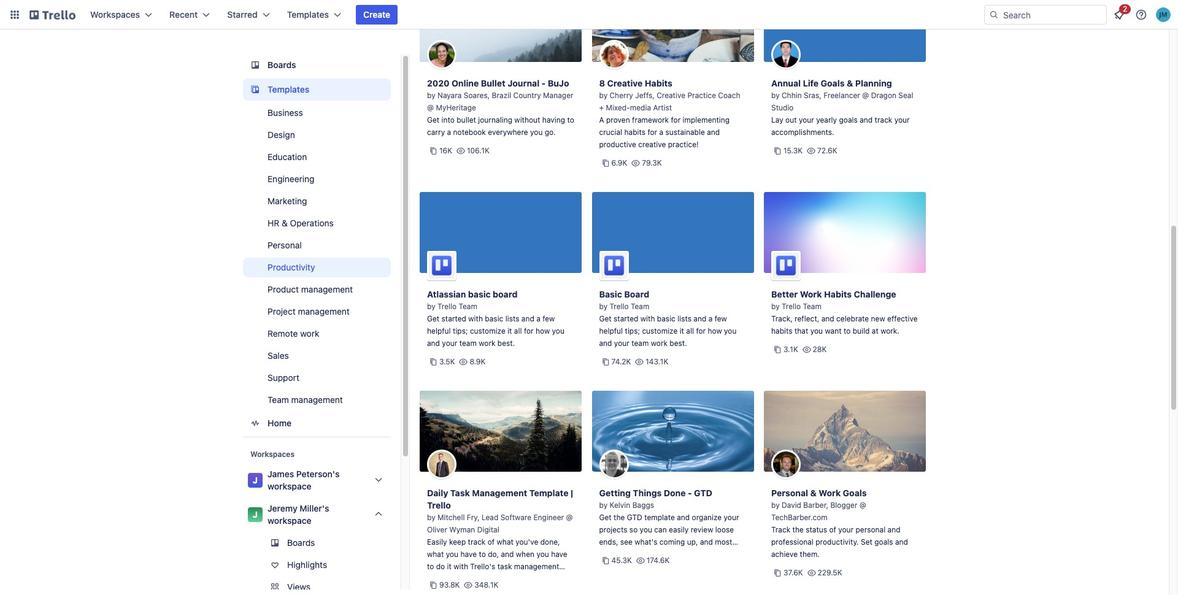 Task type: describe. For each thing, give the bounding box(es) containing it.
habits for creative
[[645, 78, 673, 88]]

getting
[[599, 488, 631, 498]]

sales link
[[243, 346, 391, 366]]

customize inside atlassian basic board by trello team get started with basic lists and a few helpful tips; customize it all for how you and your team work best.
[[470, 326, 506, 336]]

74.2k
[[612, 357, 631, 366]]

remote work
[[268, 328, 319, 339]]

education
[[268, 152, 307, 162]]

sras,
[[804, 91, 822, 100]]

by inside personal & work goals by david barber, blogger @ techbarber.com track the status of your personal and professional productivity. set goals and achieve them.
[[771, 501, 780, 510]]

product management link
[[243, 280, 391, 299]]

personal
[[856, 525, 886, 535]]

david
[[782, 501, 801, 510]]

most
[[715, 538, 732, 547]]

highlights
[[287, 560, 327, 570]]

track
[[771, 525, 791, 535]]

0 horizontal spatial work
[[300, 328, 319, 339]]

template.
[[427, 574, 460, 584]]

lists inside the basic board by trello team get started with basic lists and a few helpful tips; customize it all for how you and your team work best.
[[678, 314, 692, 323]]

implementing
[[683, 115, 730, 125]]

starred button
[[220, 5, 277, 25]]

open information menu image
[[1135, 9, 1148, 21]]

create
[[363, 9, 390, 20]]

2 have from the left
[[551, 550, 567, 559]]

2020 online bullet journal - bujo by nayara soares, brazil country manager @ myheritage get into bullet journaling without having to carry a notebook everywhere you go.
[[427, 78, 574, 137]]

work inside atlassian basic board by trello team get started with basic lists and a few helpful tips; customize it all for how you and your team work best.
[[479, 339, 496, 348]]

8 creative habits by cherry jeffs, creative practice coach + mixed-media artist a proven framework for implementing crucial habits for a sustainable and productive creative practice!
[[599, 78, 740, 149]]

trello team image for atlassian
[[427, 251, 457, 280]]

93.8k
[[439, 581, 460, 590]]

45.3k
[[612, 556, 632, 565]]

habits for work
[[824, 289, 852, 299]]

28k
[[813, 345, 827, 354]]

up,
[[687, 538, 698, 547]]

status
[[806, 525, 827, 535]]

basic down board
[[485, 314, 503, 323]]

reflect,
[[795, 314, 819, 323]]

trello's
[[470, 562, 495, 571]]

loose
[[715, 525, 734, 535]]

jeremy miller's workspace
[[268, 503, 329, 526]]

carry
[[427, 128, 445, 137]]

workspaces inside workspaces popup button
[[90, 9, 140, 20]]

management for product management
[[301, 284, 353, 295]]

templates inside popup button
[[287, 9, 329, 20]]

baggs
[[633, 501, 654, 510]]

work.
[[881, 326, 900, 336]]

348.1k
[[475, 581, 499, 590]]

james
[[268, 469, 294, 479]]

practice
[[688, 91, 716, 100]]

business
[[268, 107, 303, 118]]

team inside the basic board by trello team get started with basic lists and a few helpful tips; customize it all for how you and your team work best.
[[632, 339, 649, 348]]

done,
[[540, 538, 560, 547]]

2 notifications image
[[1112, 7, 1127, 22]]

get
[[656, 550, 668, 559]]

j for james
[[253, 475, 258, 485]]

dragon
[[871, 91, 897, 100]]

you inside better work habits challenge by trello team track, reflect, and celebrate new effective habits that you want to build at work.
[[811, 326, 823, 336]]

bullet
[[457, 115, 476, 125]]

studio
[[771, 103, 794, 112]]

best. inside the basic board by trello team get started with basic lists and a few helpful tips; customize it all for how you and your team work best.
[[670, 339, 687, 348]]

to left do
[[427, 562, 434, 571]]

journal
[[508, 78, 540, 88]]

3.1k
[[784, 345, 798, 354]]

management
[[472, 488, 527, 498]]

into
[[442, 115, 455, 125]]

boards for views
[[287, 538, 315, 548]]

basic left board
[[468, 289, 491, 299]]

primary element
[[0, 0, 1178, 29]]

mixed-
[[606, 103, 630, 112]]

of inside personal & work goals by david barber, blogger @ techbarber.com track the status of your personal and professional productivity. set goals and achieve them.
[[829, 525, 836, 535]]

goals inside the annual life goals & planning by chhin sras, freelancer @ dragon seal studio lay out your yearly goals and track your accomplishments.
[[839, 115, 858, 125]]

@ inside "2020 online bullet journal - bujo by nayara soares, brazil country manager @ myheritage get into bullet journaling without having to carry a notebook everywhere you go."
[[427, 103, 434, 112]]

@ inside daily task management template | trello by mitchell fry, lead software engineer @ oliver wyman digital easily keep track of what you've done, what you have to do, and when you have to do it with trello's task management template.
[[566, 513, 573, 522]]

online
[[452, 78, 479, 88]]

and inside the annual life goals & planning by chhin sras, freelancer @ dragon seal studio lay out your yearly goals and track your accomplishments.
[[860, 115, 873, 125]]

|
[[571, 488, 573, 498]]

hr
[[268, 218, 279, 228]]

mitchell
[[438, 513, 465, 522]]

how inside atlassian basic board by trello team get started with basic lists and a few helpful tips; customize it all for how you and your team work best.
[[536, 326, 550, 336]]

david barber, blogger @ techbarber.com image
[[771, 450, 801, 479]]

habits inside better work habits challenge by trello team track, reflect, and celebrate new effective habits that you want to build at work.
[[771, 326, 793, 336]]

go.
[[545, 128, 556, 137]]

boards link for views
[[243, 533, 391, 553]]

bullet
[[481, 78, 506, 88]]

0 vertical spatial creative
[[607, 78, 643, 88]]

work inside the basic board by trello team get started with basic lists and a few helpful tips; customize it all for how you and your team work best.
[[651, 339, 668, 348]]

& for hr & operations
[[282, 218, 288, 228]]

important
[[599, 550, 633, 559]]

helpful inside atlassian basic board by trello team get started with basic lists and a few helpful tips; customize it all for how you and your team work best.
[[427, 326, 451, 336]]

back to home image
[[29, 5, 75, 25]]

lay
[[771, 115, 784, 125]]

home
[[268, 418, 292, 428]]

coming
[[660, 538, 685, 547]]

jeremy
[[268, 503, 297, 514]]

kelvin baggs image
[[599, 450, 629, 479]]

goals inside the annual life goals & planning by chhin sras, freelancer @ dragon seal studio lay out your yearly goals and track your accomplishments.
[[821, 78, 845, 88]]

a inside "8 creative habits by cherry jeffs, creative practice coach + mixed-media artist a proven framework for implementing crucial habits for a sustainable and productive creative practice!"
[[659, 128, 664, 137]]

15.3k
[[784, 146, 803, 155]]

by inside better work habits challenge by trello team track, reflect, and celebrate new effective habits that you want to build at work.
[[771, 302, 780, 311]]

team down support
[[268, 395, 289, 405]]

goals inside personal & work goals by david barber, blogger @ techbarber.com track the status of your personal and professional productivity. set goals and achieve them.
[[875, 538, 893, 547]]

track inside the annual life goals & planning by chhin sras, freelancer @ dragon seal studio lay out your yearly goals and track your accomplishments.
[[875, 115, 893, 125]]

kelvin
[[610, 501, 630, 510]]

with inside daily task management template | trello by mitchell fry, lead software engineer @ oliver wyman digital easily keep track of what you've done, what you have to do, and when you have to do it with trello's task management template.
[[454, 562, 468, 571]]

highlights link
[[243, 555, 391, 575]]

get inside "2020 online bullet journal - bujo by nayara soares, brazil country manager @ myheritage get into bullet journaling without having to carry a notebook everywhere you go."
[[427, 115, 440, 125]]

and inside "8 creative habits by cherry jeffs, creative practice coach + mixed-media artist a proven framework for implementing crucial habits for a sustainable and productive creative practice!"
[[707, 128, 720, 137]]

home link
[[243, 412, 391, 435]]

1 vertical spatial creative
[[657, 91, 686, 100]]

daily task management template | trello by mitchell fry, lead software engineer @ oliver wyman digital easily keep track of what you've done, what you have to do, and when you have to do it with trello's task management template.
[[427, 488, 573, 584]]

home image
[[248, 416, 263, 431]]

all inside the basic board by trello team get started with basic lists and a few helpful tips; customize it all for how you and your team work best.
[[686, 326, 694, 336]]

new
[[871, 314, 885, 323]]

0 vertical spatial what
[[497, 538, 514, 547]]

106.1k
[[467, 146, 490, 155]]

the inside 'getting things done - gtd by kelvin baggs get the gtd template and organize your projects so you can easily review loose ends, see what's coming up, and most important of all: get things done.'
[[614, 513, 625, 522]]

& for personal & work goals by david barber, blogger @ techbarber.com track the status of your personal and professional productivity. set goals and achieve them.
[[810, 488, 817, 498]]

1 vertical spatial templates
[[268, 84, 310, 95]]

yearly
[[816, 115, 837, 125]]

sustainable
[[666, 128, 705, 137]]

it inside atlassian basic board by trello team get started with basic lists and a few helpful tips; customize it all for how you and your team work best.
[[508, 326, 512, 336]]

with inside atlassian basic board by trello team get started with basic lists and a few helpful tips; customize it all for how you and your team work best.
[[468, 314, 483, 323]]

wyman
[[449, 525, 475, 535]]

basic inside the basic board by trello team get started with basic lists and a few helpful tips; customize it all for how you and your team work best.
[[657, 314, 676, 323]]

operations
[[290, 218, 334, 228]]

so
[[630, 525, 638, 535]]

workspace for james
[[268, 481, 311, 492]]

design
[[268, 129, 295, 140]]

8.9k
[[470, 357, 486, 366]]

to left do,
[[479, 550, 486, 559]]

annual life goals & planning by chhin sras, freelancer @ dragon seal studio lay out your yearly goals and track your accomplishments.
[[771, 78, 914, 137]]

tips; inside atlassian basic board by trello team get started with basic lists and a few helpful tips; customize it all for how you and your team work best.
[[453, 326, 468, 336]]

media
[[630, 103, 651, 112]]

by inside "8 creative habits by cherry jeffs, creative practice coach + mixed-media artist a proven framework for implementing crucial habits for a sustainable and productive creative practice!"
[[599, 91, 608, 100]]

chhin sras, freelancer @ dragon seal studio image
[[771, 40, 801, 69]]

manager
[[543, 91, 574, 100]]

challenge
[[854, 289, 896, 299]]

of inside daily task management template | trello by mitchell fry, lead software engineer @ oliver wyman digital easily keep track of what you've done, what you have to do, and when you have to do it with trello's task management template.
[[488, 538, 495, 547]]

work inside personal & work goals by david barber, blogger @ techbarber.com track the status of your personal and professional productivity. set goals and achieve them.
[[819, 488, 841, 498]]

getting things done - gtd by kelvin baggs get the gtd template and organize your projects so you can easily review loose ends, see what's coming up, and most important of all: get things done.
[[599, 488, 739, 559]]

boards link for home
[[243, 54, 391, 76]]

few inside the basic board by trello team get started with basic lists and a few helpful tips; customize it all for how you and your team work best.
[[715, 314, 727, 323]]

jeremy miller (jeremymiller198) image
[[1156, 7, 1171, 22]]

a inside the basic board by trello team get started with basic lists and a few helpful tips; customize it all for how you and your team work best.
[[709, 314, 713, 323]]

your down the seal
[[895, 115, 910, 125]]

229.5k
[[818, 568, 842, 577]]

project management
[[268, 306, 350, 317]]

by inside "2020 online bullet journal - bujo by nayara soares, brazil country manager @ myheritage get into bullet journaling without having to carry a notebook everywhere you go."
[[427, 91, 436, 100]]

forward image
[[388, 580, 403, 595]]

you inside atlassian basic board by trello team get started with basic lists and a few helpful tips; customize it all for how you and your team work best.
[[552, 326, 565, 336]]

atlassian basic board by trello team get started with basic lists and a few helpful tips; customize it all for how you and your team work best.
[[427, 289, 565, 348]]

track,
[[771, 314, 793, 323]]



Task type: vqa. For each thing, say whether or not it's contained in the screenshot.
the with inside Enterprise-Grade Security You Can Trust Manage users and control permissions with just a few clicks. With 99.99% uptime and industry-leading compliance certifications, we'll never leave you hanging.
no



Task type: locate. For each thing, give the bounding box(es) containing it.
1 vertical spatial workspace
[[268, 516, 311, 526]]

2 lists from the left
[[678, 314, 692, 323]]

customize up the 143.1k
[[642, 326, 678, 336]]

1 customize from the left
[[470, 326, 506, 336]]

0 vertical spatial the
[[614, 513, 625, 522]]

by inside atlassian basic board by trello team get started with basic lists and a few helpful tips; customize it all for how you and your team work best.
[[427, 302, 436, 311]]

trello down basic
[[610, 302, 629, 311]]

of up do,
[[488, 538, 495, 547]]

1 horizontal spatial track
[[875, 115, 893, 125]]

your up productivity.
[[838, 525, 854, 535]]

you
[[530, 128, 543, 137], [552, 326, 565, 336], [724, 326, 737, 336], [811, 326, 823, 336], [640, 525, 652, 535], [446, 550, 458, 559], [537, 550, 549, 559]]

when
[[516, 550, 535, 559]]

0 vertical spatial workspace
[[268, 481, 311, 492]]

workspace inside jeremy miller's workspace
[[268, 516, 311, 526]]

0 horizontal spatial goals
[[839, 115, 858, 125]]

1 vertical spatial -
[[688, 488, 692, 498]]

habits up jeffs,
[[645, 78, 673, 88]]

seal
[[899, 91, 914, 100]]

habits down 'framework'
[[624, 128, 646, 137]]

0 horizontal spatial trello team image
[[427, 251, 457, 280]]

0 horizontal spatial it
[[447, 562, 452, 571]]

team down board
[[631, 302, 650, 311]]

easily
[[669, 525, 689, 535]]

1 horizontal spatial have
[[551, 550, 567, 559]]

by inside the basic board by trello team get started with basic lists and a few helpful tips; customize it all for how you and your team work best.
[[599, 302, 608, 311]]

boards for home
[[268, 60, 296, 70]]

to right having
[[567, 115, 574, 125]]

task
[[450, 488, 470, 498]]

personal up david
[[771, 488, 808, 498]]

0 horizontal spatial creative
[[607, 78, 643, 88]]

trello team image up atlassian
[[427, 251, 457, 280]]

0 vertical spatial habits
[[645, 78, 673, 88]]

1 horizontal spatial all
[[686, 326, 694, 336]]

productive
[[599, 140, 636, 149]]

professional
[[771, 538, 814, 547]]

of up productivity.
[[829, 525, 836, 535]]

the down kelvin
[[614, 513, 625, 522]]

0 vertical spatial track
[[875, 115, 893, 125]]

@ up the carry
[[427, 103, 434, 112]]

0 vertical spatial of
[[829, 525, 836, 535]]

it
[[508, 326, 512, 336], [680, 326, 684, 336], [447, 562, 452, 571]]

2 horizontal spatial trello team image
[[771, 251, 801, 280]]

your inside 'getting things done - gtd by kelvin baggs get the gtd template and organize your projects so you can easily review loose ends, see what's coming up, and most important of all: get things done.'
[[724, 513, 739, 522]]

with up 8.9k
[[468, 314, 483, 323]]

a inside "2020 online bullet journal - bujo by nayara soares, brazil country manager @ myheritage get into bullet journaling without having to carry a notebook everywhere you go."
[[447, 128, 451, 137]]

get up projects
[[599, 513, 612, 522]]

have down done,
[[551, 550, 567, 559]]

mitchell fry, lead software engineer @ oliver wyman digital image
[[427, 450, 457, 479]]

work down project management
[[300, 328, 319, 339]]

by down basic
[[599, 302, 608, 311]]

0 horizontal spatial all
[[514, 326, 522, 336]]

by left kelvin
[[599, 501, 608, 510]]

tips; up 74.2k
[[625, 326, 640, 336]]

journaling
[[478, 115, 512, 125]]

boards right board image
[[268, 60, 296, 70]]

1 horizontal spatial creative
[[657, 91, 686, 100]]

your up the loose
[[724, 513, 739, 522]]

management
[[301, 284, 353, 295], [298, 306, 350, 317], [291, 395, 343, 405], [514, 562, 559, 571]]

2 helpful from the left
[[599, 326, 623, 336]]

myheritage
[[436, 103, 476, 112]]

0 horizontal spatial habits
[[645, 78, 673, 88]]

customize inside the basic board by trello team get started with basic lists and a few helpful tips; customize it all for how you and your team work best.
[[642, 326, 678, 336]]

1 vertical spatial j
[[253, 509, 258, 520]]

by inside 'getting things done - gtd by kelvin baggs get the gtd template and organize your projects so you can easily review loose ends, see what's coming up, and most important of all: get things done.'
[[599, 501, 608, 510]]

1 j from the top
[[253, 475, 258, 485]]

by left david
[[771, 501, 780, 510]]

personal up the productivity
[[268, 240, 302, 250]]

your up 3.5k
[[442, 339, 457, 348]]

1 horizontal spatial gtd
[[694, 488, 712, 498]]

0 horizontal spatial track
[[468, 538, 486, 547]]

trello team image for better
[[771, 251, 801, 280]]

j for jeremy
[[253, 509, 258, 520]]

6.9k
[[612, 158, 627, 168]]

started down atlassian
[[442, 314, 466, 323]]

best. inside atlassian basic board by trello team get started with basic lists and a few helpful tips; customize it all for how you and your team work best.
[[498, 339, 515, 348]]

what up do,
[[497, 538, 514, 547]]

1 horizontal spatial workspaces
[[250, 450, 295, 459]]

workspace down james
[[268, 481, 311, 492]]

2 horizontal spatial work
[[651, 339, 668, 348]]

1 horizontal spatial what
[[497, 538, 514, 547]]

life
[[803, 78, 819, 88]]

0 vertical spatial gtd
[[694, 488, 712, 498]]

business link
[[243, 103, 391, 123]]

starred
[[227, 9, 258, 20]]

j left james
[[253, 475, 258, 485]]

1 have from the left
[[461, 550, 477, 559]]

helpful inside the basic board by trello team get started with basic lists and a few helpful tips; customize it all for how you and your team work best.
[[599, 326, 623, 336]]

it inside the basic board by trello team get started with basic lists and a few helpful tips; customize it all for how you and your team work best.
[[680, 326, 684, 336]]

0 horizontal spatial personal
[[268, 240, 302, 250]]

with down board
[[641, 314, 655, 323]]

habits inside "8 creative habits by cherry jeffs, creative practice coach + mixed-media artist a proven framework for implementing crucial habits for a sustainable and productive creative practice!"
[[645, 78, 673, 88]]

- left bujo
[[542, 78, 546, 88]]

1 horizontal spatial of
[[635, 550, 642, 559]]

& up freelancer
[[847, 78, 853, 88]]

1 horizontal spatial the
[[793, 525, 804, 535]]

& inside the annual life goals & planning by chhin sras, freelancer @ dragon seal studio lay out your yearly goals and track your accomplishments.
[[847, 78, 853, 88]]

1 horizontal spatial tips;
[[625, 326, 640, 336]]

0 horizontal spatial with
[[454, 562, 468, 571]]

how inside the basic board by trello team get started with basic lists and a few helpful tips; customize it all for how you and your team work best.
[[708, 326, 722, 336]]

3 trello team image from the left
[[771, 251, 801, 280]]

trello team image for basic
[[599, 251, 629, 280]]

2 customize from the left
[[642, 326, 678, 336]]

1 vertical spatial of
[[488, 538, 495, 547]]

your inside personal & work goals by david barber, blogger @ techbarber.com track the status of your personal and professional productivity. set goals and achieve them.
[[838, 525, 854, 535]]

+
[[599, 103, 604, 112]]

2 started from the left
[[614, 314, 639, 323]]

achieve
[[771, 550, 798, 559]]

your inside atlassian basic board by trello team get started with basic lists and a few helpful tips; customize it all for how you and your team work best.
[[442, 339, 457, 348]]

1 horizontal spatial lists
[[678, 314, 692, 323]]

1 horizontal spatial few
[[715, 314, 727, 323]]

your up 74.2k
[[614, 339, 630, 348]]

0 horizontal spatial how
[[536, 326, 550, 336]]

3.5k
[[439, 357, 455, 366]]

your inside the basic board by trello team get started with basic lists and a few helpful tips; customize it all for how you and your team work best.
[[614, 339, 630, 348]]

trello down atlassian
[[438, 302, 457, 311]]

team up the 143.1k
[[632, 339, 649, 348]]

with inside the basic board by trello team get started with basic lists and a few helpful tips; customize it all for how you and your team work best.
[[641, 314, 655, 323]]

@ inside personal & work goals by david barber, blogger @ techbarber.com track the status of your personal and professional productivity. set goals and achieve them.
[[860, 501, 866, 510]]

0 horizontal spatial team
[[459, 339, 477, 348]]

1 started from the left
[[442, 314, 466, 323]]

2 vertical spatial of
[[635, 550, 642, 559]]

1 horizontal spatial goals
[[875, 538, 893, 547]]

for inside atlassian basic board by trello team get started with basic lists and a few helpful tips; customize it all for how you and your team work best.
[[524, 326, 534, 336]]

james peterson's workspace
[[268, 469, 340, 492]]

2 best. from the left
[[670, 339, 687, 348]]

- right done
[[688, 488, 692, 498]]

1 horizontal spatial -
[[688, 488, 692, 498]]

2 few from the left
[[715, 314, 727, 323]]

1 team from the left
[[459, 339, 477, 348]]

by inside the annual life goals & planning by chhin sras, freelancer @ dragon seal studio lay out your yearly goals and track your accomplishments.
[[771, 91, 780, 100]]

goals up blogger
[[843, 488, 867, 498]]

1 horizontal spatial work
[[479, 339, 496, 348]]

2 tips; from the left
[[625, 326, 640, 336]]

of
[[829, 525, 836, 535], [488, 538, 495, 547], [635, 550, 642, 559]]

habits down track,
[[771, 326, 793, 336]]

management down productivity link
[[301, 284, 353, 295]]

track down digital
[[468, 538, 486, 547]]

0 horizontal spatial the
[[614, 513, 625, 522]]

-
[[542, 78, 546, 88], [688, 488, 692, 498]]

174.6k
[[647, 556, 670, 565]]

your up accomplishments.
[[799, 115, 814, 125]]

trello inside atlassian basic board by trello team get started with basic lists and a few helpful tips; customize it all for how you and your team work best.
[[438, 302, 457, 311]]

1 vertical spatial what
[[427, 550, 444, 559]]

- inside 'getting things done - gtd by kelvin baggs get the gtd template and organize your projects so you can easily review loose ends, see what's coming up, and most important of all: get things done.'
[[688, 488, 692, 498]]

helpful up 74.2k
[[599, 326, 623, 336]]

and inside better work habits challenge by trello team track, reflect, and celebrate new effective habits that you want to build at work.
[[822, 314, 834, 323]]

1 boards link from the top
[[243, 54, 391, 76]]

1 workspace from the top
[[268, 481, 311, 492]]

creative up cherry
[[607, 78, 643, 88]]

tips; up 3.5k
[[453, 326, 468, 336]]

trello team image up better
[[771, 251, 801, 280]]

creative
[[638, 140, 666, 149]]

habits inside better work habits challenge by trello team track, reflect, and celebrate new effective habits that you want to build at work.
[[824, 289, 852, 299]]

board
[[624, 289, 649, 299]]

all inside atlassian basic board by trello team get started with basic lists and a few helpful tips; customize it all for how you and your team work best.
[[514, 326, 522, 336]]

productivity.
[[816, 538, 859, 547]]

easily
[[427, 538, 447, 547]]

@ right blogger
[[860, 501, 866, 510]]

team inside atlassian basic board by trello team get started with basic lists and a few helpful tips; customize it all for how you and your team work best.
[[459, 339, 477, 348]]

basic up the 143.1k
[[657, 314, 676, 323]]

boards link up templates link
[[243, 54, 391, 76]]

boards up the highlights
[[287, 538, 315, 548]]

1 horizontal spatial it
[[508, 326, 512, 336]]

remote work link
[[243, 324, 391, 344]]

chhin
[[782, 91, 802, 100]]

0 vertical spatial boards link
[[243, 54, 391, 76]]

project management link
[[243, 302, 391, 322]]

trello down daily
[[427, 500, 451, 511]]

@ down planning
[[862, 91, 869, 100]]

2 j from the top
[[253, 509, 258, 520]]

1 best. from the left
[[498, 339, 515, 348]]

1 horizontal spatial started
[[614, 314, 639, 323]]

it inside daily task management template | trello by mitchell fry, lead software engineer @ oliver wyman digital easily keep track of what you've done, what you have to do, and when you have to do it with trello's task management template.
[[447, 562, 452, 571]]

templates up business
[[268, 84, 310, 95]]

0 vertical spatial work
[[800, 289, 822, 299]]

1 vertical spatial habits
[[824, 289, 852, 299]]

few inside atlassian basic board by trello team get started with basic lists and a few helpful tips; customize it all for how you and your team work best.
[[543, 314, 555, 323]]

1 horizontal spatial with
[[468, 314, 483, 323]]

management inside "link"
[[301, 284, 353, 295]]

1 tips; from the left
[[453, 326, 468, 336]]

what's
[[635, 538, 658, 547]]

board image
[[248, 58, 263, 72]]

few
[[543, 314, 555, 323], [715, 314, 727, 323]]

Search field
[[999, 6, 1107, 24]]

work up barber,
[[819, 488, 841, 498]]

celebrate
[[837, 314, 869, 323]]

workspaces
[[90, 9, 140, 20], [250, 450, 295, 459]]

1 vertical spatial habits
[[771, 326, 793, 336]]

management down "product management" "link"
[[298, 306, 350, 317]]

1 vertical spatial &
[[282, 218, 288, 228]]

0 horizontal spatial of
[[488, 538, 495, 547]]

by up "studio"
[[771, 91, 780, 100]]

0 horizontal spatial what
[[427, 550, 444, 559]]

1 horizontal spatial habits
[[824, 289, 852, 299]]

tips; inside the basic board by trello team get started with basic lists and a few helpful tips; customize it all for how you and your team work best.
[[625, 326, 640, 336]]

templates button
[[280, 5, 349, 25]]

72.6k
[[817, 146, 837, 155]]

get inside 'getting things done - gtd by kelvin baggs get the gtd template and organize your projects so you can easily review loose ends, see what's coming up, and most important of all: get things done.'
[[599, 513, 612, 522]]

to down the celebrate at bottom right
[[844, 326, 851, 336]]

& right hr
[[282, 218, 288, 228]]

goals up freelancer
[[821, 78, 845, 88]]

personal for personal & work goals by david barber, blogger @ techbarber.com track the status of your personal and professional productivity. set goals and achieve them.
[[771, 488, 808, 498]]

goals inside personal & work goals by david barber, blogger @ techbarber.com track the status of your personal and professional productivity. set goals and achieve them.
[[843, 488, 867, 498]]

management down support link
[[291, 395, 343, 405]]

projects
[[599, 525, 627, 535]]

team inside atlassian basic board by trello team get started with basic lists and a few helpful tips; customize it all for how you and your team work best.
[[459, 302, 477, 311]]

with
[[468, 314, 483, 323], [641, 314, 655, 323], [454, 562, 468, 571]]

@
[[862, 91, 869, 100], [427, 103, 434, 112], [860, 501, 866, 510], [566, 513, 573, 522]]

0 vertical spatial goals
[[821, 78, 845, 88]]

1 helpful from the left
[[427, 326, 451, 336]]

- inside "2020 online bullet journal - bujo by nayara soares, brazil country manager @ myheritage get into bullet journaling without having to carry a notebook everywhere you go."
[[542, 78, 546, 88]]

template board image
[[248, 82, 263, 97]]

workspace
[[268, 481, 311, 492], [268, 516, 311, 526]]

the down techbarber.com
[[793, 525, 804, 535]]

what down the easily
[[427, 550, 444, 559]]

work up 8.9k
[[479, 339, 496, 348]]

workspace inside james peterson's workspace
[[268, 481, 311, 492]]

@ right engineer
[[566, 513, 573, 522]]

started inside atlassian basic board by trello team get started with basic lists and a few helpful tips; customize it all for how you and your team work best.
[[442, 314, 466, 323]]

team up reflect,
[[803, 302, 822, 311]]

1 few from the left
[[543, 314, 555, 323]]

0 horizontal spatial lists
[[505, 314, 519, 323]]

by inside daily task management template | trello by mitchell fry, lead software engineer @ oliver wyman digital easily keep track of what you've done, what you have to do, and when you have to do it with trello's task management template.
[[427, 513, 436, 522]]

0 vertical spatial j
[[253, 475, 258, 485]]

1 vertical spatial work
[[819, 488, 841, 498]]

1 vertical spatial workspaces
[[250, 450, 295, 459]]

1 vertical spatial boards link
[[243, 533, 391, 553]]

management for project management
[[298, 306, 350, 317]]

team down atlassian
[[459, 302, 477, 311]]

get down basic
[[599, 314, 612, 323]]

creative up "artist"
[[657, 91, 686, 100]]

things
[[670, 550, 691, 559]]

team management
[[268, 395, 343, 405]]

of left all: on the bottom of the page
[[635, 550, 642, 559]]

1 horizontal spatial helpful
[[599, 326, 623, 336]]

personal inside personal & work goals by david barber, blogger @ techbarber.com track the status of your personal and professional productivity. set goals and achieve them.
[[771, 488, 808, 498]]

@ inside the annual life goals & planning by chhin sras, freelancer @ dragon seal studio lay out your yearly goals and track your accomplishments.
[[862, 91, 869, 100]]

get inside atlassian basic board by trello team get started with basic lists and a few helpful tips; customize it all for how you and your team work best.
[[427, 314, 440, 323]]

workspace for jeremy
[[268, 516, 311, 526]]

2 how from the left
[[708, 326, 722, 336]]

1 horizontal spatial personal
[[771, 488, 808, 498]]

1 trello team image from the left
[[427, 251, 457, 280]]

& inside personal & work goals by david barber, blogger @ techbarber.com track the status of your personal and professional productivity. set goals and achieve them.
[[810, 488, 817, 498]]

artist
[[653, 103, 672, 112]]

accomplishments.
[[771, 128, 834, 137]]

a inside atlassian basic board by trello team get started with basic lists and a few helpful tips; customize it all for how you and your team work best.
[[536, 314, 541, 323]]

0 horizontal spatial started
[[442, 314, 466, 323]]

trello inside the basic board by trello team get started with basic lists and a few helpful tips; customize it all for how you and your team work best.
[[610, 302, 629, 311]]

get inside the basic board by trello team get started with basic lists and a few helpful tips; customize it all for how you and your team work best.
[[599, 314, 612, 323]]

helpful up 3.5k
[[427, 326, 451, 336]]

views link
[[243, 577, 403, 595]]

workspace down jeremy
[[268, 516, 311, 526]]

and inside daily task management template | trello by mitchell fry, lead software engineer @ oliver wyman digital easily keep track of what you've done, what you have to do, and when you have to do it with trello's task management template.
[[501, 550, 514, 559]]

done
[[664, 488, 686, 498]]

0 horizontal spatial have
[[461, 550, 477, 559]]

search image
[[989, 10, 999, 20]]

1 vertical spatial goals
[[875, 538, 893, 547]]

0 vertical spatial templates
[[287, 9, 329, 20]]

lists inside atlassian basic board by trello team get started with basic lists and a few helpful tips; customize it all for how you and your team work best.
[[505, 314, 519, 323]]

education link
[[243, 147, 391, 167]]

templates link
[[243, 79, 391, 101]]

lists
[[505, 314, 519, 323], [678, 314, 692, 323]]

product management
[[268, 284, 353, 295]]

started down board
[[614, 314, 639, 323]]

hr & operations link
[[243, 214, 391, 233]]

for inside the basic board by trello team get started with basic lists and a few helpful tips; customize it all for how you and your team work best.
[[696, 326, 706, 336]]

1 horizontal spatial best.
[[670, 339, 687, 348]]

things
[[633, 488, 662, 498]]

track down dragon
[[875, 115, 893, 125]]

2 horizontal spatial &
[[847, 78, 853, 88]]

nayara soares, brazil country manager @ myheritage image
[[427, 40, 457, 69]]

1 vertical spatial the
[[793, 525, 804, 535]]

team
[[459, 302, 477, 311], [631, 302, 650, 311], [803, 302, 822, 311], [268, 395, 289, 405]]

1 vertical spatial boards
[[287, 538, 315, 548]]

marketing link
[[243, 191, 391, 211]]

work inside better work habits challenge by trello team track, reflect, and celebrate new effective habits that you want to build at work.
[[800, 289, 822, 299]]

customize up 8.9k
[[470, 326, 506, 336]]

templates right starred dropdown button
[[287, 9, 329, 20]]

1 how from the left
[[536, 326, 550, 336]]

0 horizontal spatial customize
[[470, 326, 506, 336]]

have down keep
[[461, 550, 477, 559]]

0 vertical spatial &
[[847, 78, 853, 88]]

j left jeremy
[[253, 509, 258, 520]]

2 horizontal spatial of
[[829, 525, 836, 535]]

2 boards link from the top
[[243, 533, 391, 553]]

0 horizontal spatial -
[[542, 78, 546, 88]]

by up track,
[[771, 302, 780, 311]]

1 vertical spatial gtd
[[627, 513, 642, 522]]

work up the 143.1k
[[651, 339, 668, 348]]

1 horizontal spatial trello team image
[[599, 251, 629, 280]]

boards link
[[243, 54, 391, 76], [243, 533, 391, 553]]

0 horizontal spatial habits
[[624, 128, 646, 137]]

0 horizontal spatial &
[[282, 218, 288, 228]]

management inside daily task management template | trello by mitchell fry, lead software engineer @ oliver wyman digital easily keep track of what you've done, what you have to do, and when you have to do it with trello's task management template.
[[514, 562, 559, 571]]

2 all from the left
[[686, 326, 694, 336]]

to inside better work habits challenge by trello team track, reflect, and celebrate new effective habits that you want to build at work.
[[844, 326, 851, 336]]

1 vertical spatial goals
[[843, 488, 867, 498]]

you inside "2020 online bullet journal - bujo by nayara soares, brazil country manager @ myheritage get into bullet journaling without having to carry a notebook everywhere you go."
[[530, 128, 543, 137]]

1 horizontal spatial how
[[708, 326, 722, 336]]

gtd up organize
[[694, 488, 712, 498]]

design link
[[243, 125, 391, 145]]

trello inside better work habits challenge by trello team track, reflect, and celebrate new effective habits that you want to build at work.
[[782, 302, 801, 311]]

j
[[253, 475, 258, 485], [253, 509, 258, 520]]

freelancer
[[824, 91, 860, 100]]

soares,
[[464, 91, 490, 100]]

work up reflect,
[[800, 289, 822, 299]]

1 horizontal spatial team
[[632, 339, 649, 348]]

cherry jeffs, creative practice coach + mixed-media artist image
[[599, 40, 629, 69]]

0 vertical spatial personal
[[268, 240, 302, 250]]

0 horizontal spatial few
[[543, 314, 555, 323]]

0 vertical spatial -
[[542, 78, 546, 88]]

goals right set
[[875, 538, 893, 547]]

2 vertical spatial &
[[810, 488, 817, 498]]

team
[[459, 339, 477, 348], [632, 339, 649, 348]]

you inside the basic board by trello team get started with basic lists and a few helpful tips; customize it all for how you and your team work best.
[[724, 326, 737, 336]]

team inside better work habits challenge by trello team track, reflect, and celebrate new effective habits that you want to build at work.
[[803, 302, 822, 311]]

proven
[[606, 115, 630, 125]]

by down 8
[[599, 91, 608, 100]]

management down when
[[514, 562, 559, 571]]

gtd up the so
[[627, 513, 642, 522]]

0 horizontal spatial tips;
[[453, 326, 468, 336]]

2 trello team image from the left
[[599, 251, 629, 280]]

1 horizontal spatial &
[[810, 488, 817, 498]]

trello down better
[[782, 302, 801, 311]]

build
[[853, 326, 870, 336]]

personal for personal
[[268, 240, 302, 250]]

by down atlassian
[[427, 302, 436, 311]]

planning
[[855, 78, 892, 88]]

team up 8.9k
[[459, 339, 477, 348]]

boards link up highlights link
[[243, 533, 391, 553]]

you inside 'getting things done - gtd by kelvin baggs get the gtd template and organize your projects so you can easily review loose ends, see what's coming up, and most important of all: get things done.'
[[640, 525, 652, 535]]

goals right yearly
[[839, 115, 858, 125]]

the inside personal & work goals by david barber, blogger @ techbarber.com track the status of your personal and professional productivity. set goals and achieve them.
[[793, 525, 804, 535]]

0 vertical spatial goals
[[839, 115, 858, 125]]

recent
[[169, 9, 198, 20]]

of inside 'getting things done - gtd by kelvin baggs get the gtd template and organize your projects so you can easily review loose ends, see what's coming up, and most important of all: get things done.'
[[635, 550, 642, 559]]

started inside the basic board by trello team get started with basic lists and a few helpful tips; customize it all for how you and your team work best.
[[614, 314, 639, 323]]

track inside daily task management template | trello by mitchell fry, lead software engineer @ oliver wyman digital easily keep track of what you've done, what you have to do, and when you have to do it with trello's task management template.
[[468, 538, 486, 547]]

1 all from the left
[[514, 326, 522, 336]]

0 horizontal spatial helpful
[[427, 326, 451, 336]]

can
[[654, 525, 667, 535]]

0 vertical spatial workspaces
[[90, 9, 140, 20]]

trello inside daily task management template | trello by mitchell fry, lead software engineer @ oliver wyman digital easily keep track of what you've done, what you have to do, and when you have to do it with trello's task management template.
[[427, 500, 451, 511]]

2 horizontal spatial with
[[641, 314, 655, 323]]

trello team image
[[427, 251, 457, 280], [599, 251, 629, 280], [771, 251, 801, 280]]

with right do
[[454, 562, 468, 571]]

cherry
[[610, 91, 633, 100]]

1 horizontal spatial customize
[[642, 326, 678, 336]]

management for team management
[[291, 395, 343, 405]]

framework
[[632, 115, 669, 125]]

trello team image up basic
[[599, 251, 629, 280]]

1 vertical spatial track
[[468, 538, 486, 547]]

basic
[[468, 289, 491, 299], [485, 314, 503, 323], [657, 314, 676, 323]]

by up oliver on the bottom of the page
[[427, 513, 436, 522]]

1 lists from the left
[[505, 314, 519, 323]]

personal link
[[243, 236, 391, 255]]

1 vertical spatial personal
[[771, 488, 808, 498]]

8
[[599, 78, 605, 88]]

to inside "2020 online bullet journal - bujo by nayara soares, brazil country manager @ myheritage get into bullet journaling without having to carry a notebook everywhere you go."
[[567, 115, 574, 125]]

how
[[536, 326, 550, 336], [708, 326, 722, 336]]

board
[[493, 289, 518, 299]]

everywhere
[[488, 128, 528, 137]]

by down 2020
[[427, 91, 436, 100]]

team inside the basic board by trello team get started with basic lists and a few helpful tips; customize it all for how you and your team work best.
[[631, 302, 650, 311]]

habits inside "8 creative habits by cherry jeffs, creative practice coach + mixed-media artist a proven framework for implementing crucial habits for a sustainable and productive creative practice!"
[[624, 128, 646, 137]]

do
[[436, 562, 445, 571]]

2 workspace from the top
[[268, 516, 311, 526]]

project
[[268, 306, 296, 317]]

0 vertical spatial habits
[[624, 128, 646, 137]]

product
[[268, 284, 299, 295]]

2 team from the left
[[632, 339, 649, 348]]

tips;
[[453, 326, 468, 336], [625, 326, 640, 336]]

get up the carry
[[427, 115, 440, 125]]

0 horizontal spatial workspaces
[[90, 9, 140, 20]]

0 horizontal spatial gtd
[[627, 513, 642, 522]]

see
[[620, 538, 633, 547]]

2 horizontal spatial it
[[680, 326, 684, 336]]



